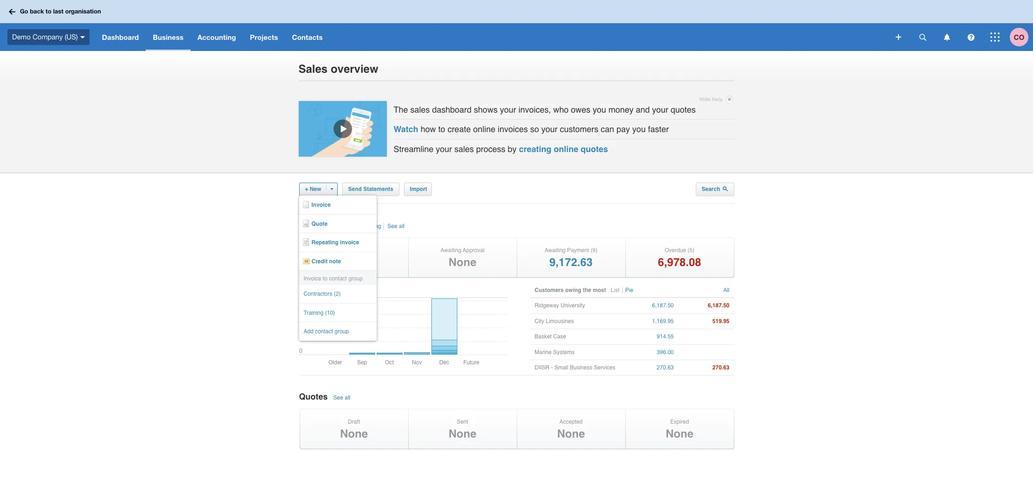 Task type: vqa. For each thing, say whether or not it's contained in the screenshot.
Choose
no



Task type: locate. For each thing, give the bounding box(es) containing it.
0 horizontal spatial you
[[593, 105, 607, 114]]

see right quotes
[[334, 395, 343, 401]]

marine systems
[[535, 349, 575, 356]]

you right pay
[[633, 124, 646, 134]]

1 horizontal spatial repeating
[[356, 223, 381, 230]]

see
[[388, 223, 398, 230], [334, 395, 343, 401]]

6,187.50 link up 519.95 link
[[683, 299, 730, 314]]

svg image inside demo company (us) popup button
[[80, 36, 85, 38]]

online down customers
[[554, 144, 579, 154]]

1 horizontal spatial all
[[399, 223, 405, 230]]

(us)
[[65, 33, 78, 41]]

basket case
[[535, 334, 567, 340]]

914.55
[[657, 334, 674, 340]]

1 vertical spatial repeating
[[312, 240, 339, 246]]

projects button
[[243, 23, 285, 51]]

in
[[344, 287, 349, 294]]

invoice down + new link
[[312, 202, 331, 209]]

awaiting left the approval on the left of page
[[441, 247, 462, 254]]

1 horizontal spatial to
[[323, 276, 328, 282]]

(2) for contractors (2)
[[334, 291, 341, 298]]

awaiting inside awaiting payment                               (9) 9,172.63
[[545, 247, 566, 254]]

6,187.50
[[653, 303, 674, 309], [708, 303, 730, 309]]

+
[[305, 186, 308, 193]]

0 vertical spatial quotes
[[671, 105, 696, 114]]

2 horizontal spatial to
[[439, 124, 446, 134]]

0 horizontal spatial svg image
[[896, 34, 902, 40]]

projects
[[250, 33, 278, 41]]

1 vertical spatial business
[[570, 365, 593, 371]]

6,187.50 link up 1,169.95 link
[[628, 299, 674, 314]]

draft down quotes see all
[[348, 419, 360, 425]]

repeating
[[356, 223, 381, 230], [312, 240, 339, 246]]

0 vertical spatial (2)
[[358, 247, 364, 254]]

group inside "link"
[[335, 329, 349, 335]]

2 vertical spatial to
[[323, 276, 328, 282]]

demo company (us) button
[[0, 23, 95, 51]]

1 vertical spatial see
[[334, 395, 343, 401]]

0 horizontal spatial all
[[345, 395, 351, 401]]

1 horizontal spatial business
[[570, 365, 593, 371]]

awaiting
[[441, 247, 462, 254], [545, 247, 566, 254]]

contacts button
[[285, 23, 330, 51]]

quote link
[[299, 215, 377, 234]]

2 270.63 link from the left
[[683, 361, 730, 376]]

1 horizontal spatial sales
[[455, 144, 474, 154]]

(2) left in
[[334, 291, 341, 298]]

draft inside draft none
[[348, 419, 360, 425]]

1 vertical spatial invoice
[[304, 276, 321, 282]]

you
[[593, 105, 607, 114], [633, 124, 646, 134]]

customers
[[535, 287, 564, 294]]

see all link right repeating link
[[387, 223, 407, 230]]

0 horizontal spatial (2)
[[334, 291, 341, 298]]

credit
[[312, 258, 328, 265]]

import link
[[404, 183, 432, 196]]

approval
[[463, 247, 485, 254]]

0 horizontal spatial 6,187.50
[[653, 303, 674, 309]]

repeating up credit note in the left of the page
[[312, 240, 339, 246]]

1 vertical spatial all
[[345, 395, 351, 401]]

small
[[555, 365, 569, 371]]

svg image
[[9, 9, 15, 15], [991, 32, 1000, 42], [920, 34, 927, 41], [80, 36, 85, 38]]

customers
[[560, 124, 599, 134]]

search link
[[696, 183, 735, 196]]

0 horizontal spatial sales
[[411, 105, 430, 114]]

1 vertical spatial contact
[[315, 329, 333, 335]]

6,187.50 for first 6,187.50 link
[[653, 303, 674, 309]]

watch
[[394, 124, 419, 134]]

1 horizontal spatial 6,187.50
[[708, 303, 730, 309]]

import
[[410, 186, 427, 193]]

(10)
[[325, 310, 335, 316]]

0 vertical spatial contact
[[329, 276, 347, 282]]

1 6,187.50 link from the left
[[628, 299, 674, 314]]

1 vertical spatial draft
[[348, 419, 360, 425]]

contact right add
[[315, 329, 333, 335]]

1 270.63 from the left
[[657, 365, 674, 371]]

see right repeating link
[[388, 223, 398, 230]]

to up money coming in
[[323, 276, 328, 282]]

0 vertical spatial see
[[388, 223, 398, 230]]

all right repeating link
[[399, 223, 405, 230]]

0 vertical spatial invoice
[[312, 202, 331, 209]]

sales right the
[[411, 105, 430, 114]]

training
[[304, 310, 324, 316]]

2 awaiting from the left
[[545, 247, 566, 254]]

0 vertical spatial to
[[46, 8, 51, 15]]

awaiting payment                               (9) 9,172.63
[[545, 247, 598, 269]]

quotes left the hide help link
[[671, 105, 696, 114]]

customers owing the most
[[535, 287, 608, 294]]

university
[[561, 303, 585, 309]]

sales
[[411, 105, 430, 114], [455, 144, 474, 154]]

1 vertical spatial quotes
[[581, 144, 608, 154]]

ridgeway
[[535, 303, 559, 309]]

list link
[[610, 287, 623, 294]]

add contact group link
[[299, 323, 377, 341]]

group down training (10) link
[[335, 329, 349, 335]]

city
[[535, 318, 545, 325]]

0 horizontal spatial see
[[334, 395, 343, 401]]

0 horizontal spatial repeating
[[312, 240, 339, 246]]

invoice for invoice to contact group
[[304, 276, 321, 282]]

banner containing co
[[0, 0, 1034, 51]]

diisr - small business services link
[[535, 361, 623, 376]]

0 horizontal spatial 6,187.50 link
[[628, 299, 674, 314]]

diisr
[[535, 365, 550, 371]]

0 horizontal spatial business
[[153, 33, 184, 41]]

quotes down can at the top of the page
[[581, 144, 608, 154]]

0 vertical spatial you
[[593, 105, 607, 114]]

invoices
[[498, 124, 528, 134]]

0 vertical spatial all
[[399, 223, 405, 230]]

1 horizontal spatial 6,187.50 link
[[683, 299, 730, 314]]

+ new link
[[299, 183, 338, 196]]

1 horizontal spatial online
[[554, 144, 579, 154]]

all up draft none
[[345, 395, 351, 401]]

6,187.50 up the 1,169.95
[[653, 303, 674, 309]]

list
[[611, 287, 620, 294]]

your right "so"
[[542, 124, 558, 134]]

invoice up money
[[304, 276, 321, 282]]

1 horizontal spatial awaiting
[[545, 247, 566, 254]]

0 horizontal spatial 270.63
[[657, 365, 674, 371]]

1 vertical spatial (2)
[[334, 291, 341, 298]]

none for accepted none
[[557, 428, 585, 441]]

1 horizontal spatial 270.63 link
[[683, 361, 730, 376]]

0 vertical spatial repeating
[[356, 223, 381, 230]]

none for draft none
[[340, 428, 368, 441]]

accounting button
[[191, 23, 243, 51]]

see all link right quotes
[[333, 395, 353, 401]]

awaiting inside awaiting approval none
[[441, 247, 462, 254]]

group up in
[[349, 276, 363, 282]]

invoice inside invoice link
[[312, 202, 331, 209]]

0 horizontal spatial to
[[46, 8, 51, 15]]

0 vertical spatial group
[[349, 276, 363, 282]]

sales overview
[[299, 63, 379, 76]]

invoice for invoice
[[312, 202, 331, 209]]

0 vertical spatial draft
[[344, 247, 356, 254]]

hide
[[700, 97, 711, 103]]

914.55 link
[[628, 330, 674, 345]]

faster
[[648, 124, 669, 134]]

1,169.95
[[653, 318, 674, 325]]

1 horizontal spatial 270.63
[[713, 365, 730, 371]]

1 vertical spatial online
[[554, 144, 579, 154]]

draft inside the draft                               (2) 1,100.00
[[344, 247, 356, 254]]

your down create
[[436, 144, 452, 154]]

1 horizontal spatial (2)
[[358, 247, 364, 254]]

contact up coming
[[329, 276, 347, 282]]

pie
[[626, 287, 634, 294]]

to left last
[[46, 8, 51, 15]]

0 horizontal spatial see all link
[[333, 395, 353, 401]]

1,169.95 link
[[628, 314, 674, 329]]

to right how on the left of page
[[439, 124, 446, 134]]

(2) down invoice
[[358, 247, 364, 254]]

1 vertical spatial group
[[335, 329, 349, 335]]

note
[[329, 258, 341, 265]]

the
[[394, 105, 408, 114]]

0 vertical spatial business
[[153, 33, 184, 41]]

expired none
[[666, 419, 694, 441]]

credit note
[[312, 258, 341, 265]]

quotes
[[671, 105, 696, 114], [581, 144, 608, 154]]

ridgeway university
[[535, 303, 585, 309]]

last
[[53, 8, 64, 15]]

systems
[[554, 349, 575, 356]]

you right owes
[[593, 105, 607, 114]]

send statements link
[[342, 183, 399, 196]]

owing
[[566, 287, 582, 294]]

0 horizontal spatial 270.63 link
[[628, 361, 674, 376]]

your
[[500, 105, 516, 114], [653, 105, 669, 114], [542, 124, 558, 134], [436, 144, 452, 154]]

marine
[[535, 349, 552, 356]]

6,187.50 up 519.95
[[708, 303, 730, 309]]

money
[[304, 287, 321, 294]]

search image
[[723, 186, 729, 192]]

repeating invoice
[[312, 240, 359, 246]]

marine systems link
[[535, 345, 623, 360]]

new
[[310, 186, 321, 193]]

2 270.63 from the left
[[713, 365, 730, 371]]

repeating up invoice
[[356, 223, 381, 230]]

0 horizontal spatial online
[[473, 124, 496, 134]]

city limousines link
[[535, 314, 623, 329]]

most
[[593, 287, 606, 294]]

overview
[[331, 63, 379, 76]]

banner
[[0, 0, 1034, 51]]

2 6,187.50 link from the left
[[683, 299, 730, 314]]

0 horizontal spatial awaiting
[[441, 247, 462, 254]]

svg image
[[944, 34, 950, 41], [968, 34, 975, 41], [896, 34, 902, 40]]

awaiting for none
[[441, 247, 462, 254]]

1 vertical spatial to
[[439, 124, 446, 134]]

draft down invoice
[[344, 247, 356, 254]]

1 horizontal spatial you
[[633, 124, 646, 134]]

watch link
[[394, 124, 419, 134]]

1 vertical spatial you
[[633, 124, 646, 134]]

1 horizontal spatial see all link
[[387, 223, 407, 230]]

overdue                               (5) 6,978.08
[[658, 247, 702, 269]]

online down shows
[[473, 124, 496, 134]]

group
[[349, 276, 363, 282], [335, 329, 349, 335]]

awaiting up 9,172.63
[[545, 247, 566, 254]]

sales down create
[[455, 144, 474, 154]]

create
[[448, 124, 471, 134]]

demo
[[12, 33, 31, 41]]

1 awaiting from the left
[[441, 247, 462, 254]]

hide help link
[[700, 94, 734, 105]]

0 vertical spatial see all link
[[387, 223, 407, 230]]

see all link
[[387, 223, 407, 230], [333, 395, 353, 401]]

limousines
[[546, 318, 574, 325]]

business button
[[146, 23, 191, 51]]

1 6,187.50 from the left
[[653, 303, 674, 309]]

(2) inside the draft                               (2) 1,100.00
[[358, 247, 364, 254]]

2 horizontal spatial svg image
[[968, 34, 975, 41]]

2 6,187.50 from the left
[[708, 303, 730, 309]]



Task type: describe. For each thing, give the bounding box(es) containing it.
can
[[601, 124, 615, 134]]

send
[[348, 186, 362, 193]]

to for create
[[439, 124, 446, 134]]

company
[[33, 33, 63, 41]]

none for sent none
[[449, 428, 477, 441]]

help
[[712, 97, 723, 103]]

money
[[609, 105, 634, 114]]

contractors (2) link
[[299, 285, 377, 304]]

(9)
[[591, 247, 598, 254]]

go back to last organisation
[[20, 8, 101, 15]]

accounting
[[198, 33, 236, 41]]

the
[[583, 287, 592, 294]]

all
[[724, 287, 730, 294]]

sent
[[457, 419, 469, 425]]

396.00 link
[[628, 345, 674, 360]]

co
[[1014, 33, 1025, 41]]

coming
[[323, 287, 343, 294]]

invoice to contact group
[[304, 276, 363, 282]]

hide help
[[700, 97, 723, 103]]

(2) for draft                               (2) 1,100.00
[[358, 247, 364, 254]]

your up invoices
[[500, 105, 516, 114]]

watch how to create online invoices so your customers can pay you faster
[[394, 124, 669, 134]]

1 vertical spatial see all link
[[333, 395, 353, 401]]

0 horizontal spatial quotes
[[581, 144, 608, 154]]

the sales dashboard shows your invoices, who owes you money and your quotes
[[394, 105, 696, 114]]

draft for none
[[348, 419, 360, 425]]

see all
[[388, 223, 405, 230]]

all inside quotes see all
[[345, 395, 351, 401]]

1 horizontal spatial see
[[388, 223, 398, 230]]

contractors (2)
[[304, 291, 341, 298]]

pie link
[[625, 287, 636, 294]]

1 270.63 link from the left
[[628, 361, 674, 376]]

1 horizontal spatial quotes
[[671, 105, 696, 114]]

and
[[636, 105, 650, 114]]

search
[[702, 186, 722, 193]]

contractors
[[304, 291, 333, 298]]

see inside quotes see all
[[334, 395, 343, 401]]

ridgeway university link
[[535, 299, 623, 314]]

training (10) link
[[299, 304, 377, 323]]

money coming in
[[304, 287, 349, 294]]

396.00
[[657, 349, 674, 356]]

svg image inside go back to last organisation link
[[9, 9, 15, 15]]

519.95 link
[[683, 314, 730, 329]]

your right and
[[653, 105, 669, 114]]

invoice
[[340, 240, 359, 246]]

+ new
[[305, 186, 321, 193]]

back
[[30, 8, 44, 15]]

business inside popup button
[[153, 33, 184, 41]]

awaiting for 9,172.63
[[545, 247, 566, 254]]

basket
[[535, 334, 552, 340]]

270.63 for 1st 270.63 link
[[657, 365, 674, 371]]

contact inside add contact group "link"
[[315, 329, 333, 335]]

process
[[477, 144, 506, 154]]

expired
[[671, 419, 689, 425]]

all link
[[724, 287, 730, 294]]

add
[[304, 329, 314, 335]]

6,978.08
[[658, 256, 702, 269]]

draft for (2)
[[344, 247, 356, 254]]

go back to last organisation link
[[6, 3, 107, 20]]

dashboard
[[432, 105, 472, 114]]

contacts
[[292, 33, 323, 41]]

270.63 for second 270.63 link
[[713, 365, 730, 371]]

0 vertical spatial online
[[473, 124, 496, 134]]

how
[[421, 124, 436, 134]]

6,187.50 for first 6,187.50 link from right
[[708, 303, 730, 309]]

pay
[[617, 124, 630, 134]]

training (10)
[[304, 310, 335, 316]]

none for expired none
[[666, 428, 694, 441]]

(5)
[[688, 247, 695, 254]]

streamline your sales process by creating online quotes
[[394, 144, 608, 154]]

so
[[531, 124, 539, 134]]

shows
[[474, 105, 498, 114]]

1 horizontal spatial svg image
[[944, 34, 950, 41]]

basket case link
[[535, 330, 623, 345]]

statements
[[364, 186, 394, 193]]

none inside awaiting approval none
[[449, 256, 477, 269]]

add contact group
[[304, 329, 349, 335]]

creating online quotes link
[[519, 144, 608, 154]]

accepted none
[[557, 419, 585, 441]]

1 vertical spatial sales
[[455, 144, 474, 154]]

0 vertical spatial sales
[[411, 105, 430, 114]]

services
[[594, 365, 616, 371]]

repeating for repeating invoice
[[312, 240, 339, 246]]

demo company (us)
[[12, 33, 78, 41]]

draft                               (2) 1,100.00
[[332, 247, 376, 269]]

case
[[554, 334, 567, 340]]

draft none
[[340, 419, 368, 441]]

who
[[554, 105, 569, 114]]

overdue
[[665, 247, 687, 254]]

repeating for repeating
[[356, 223, 381, 230]]

519.95
[[713, 318, 730, 325]]

invoice link
[[299, 196, 377, 215]]

owes
[[571, 105, 591, 114]]

to for last
[[46, 8, 51, 15]]

quotes see all
[[299, 392, 351, 402]]



